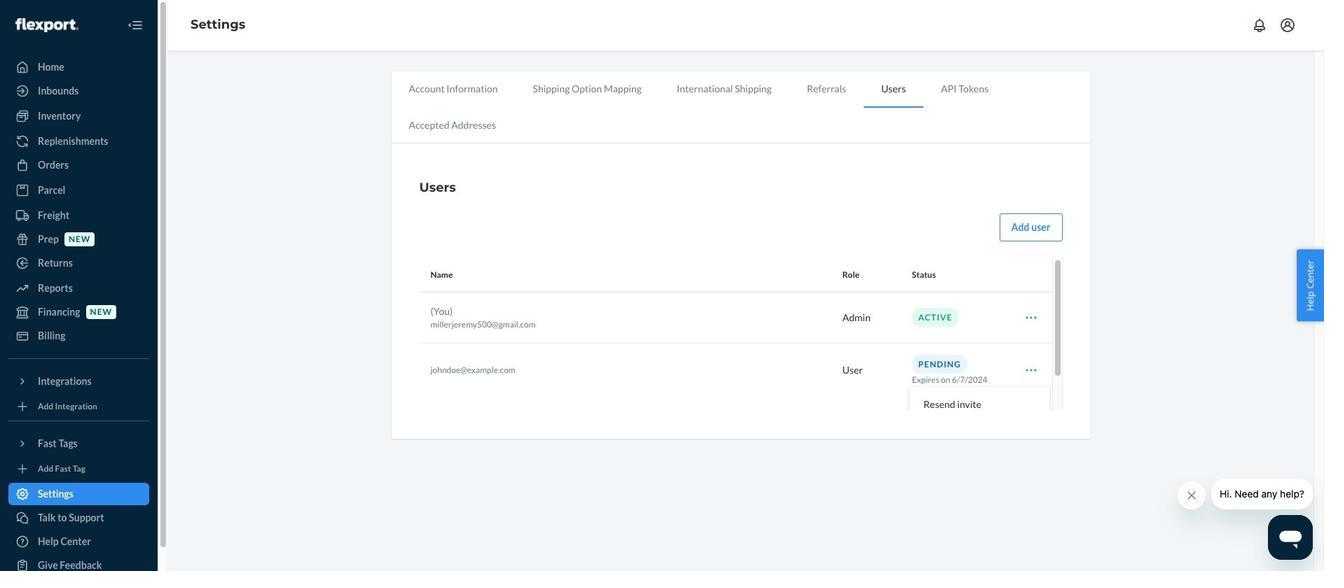Task type: locate. For each thing, give the bounding box(es) containing it.
open account menu image
[[1280, 17, 1297, 34]]

tab list
[[391, 71, 1091, 144]]

tab
[[391, 71, 516, 107], [516, 71, 660, 107], [660, 71, 790, 107], [790, 71, 864, 107], [864, 71, 924, 108], [924, 71, 1006, 107], [391, 108, 514, 143]]

open notifications image
[[1252, 17, 1269, 34]]



Task type: vqa. For each thing, say whether or not it's contained in the screenshot.
Inbounds
no



Task type: describe. For each thing, give the bounding box(es) containing it.
close navigation image
[[127, 17, 144, 34]]

flexport logo image
[[15, 18, 78, 32]]



